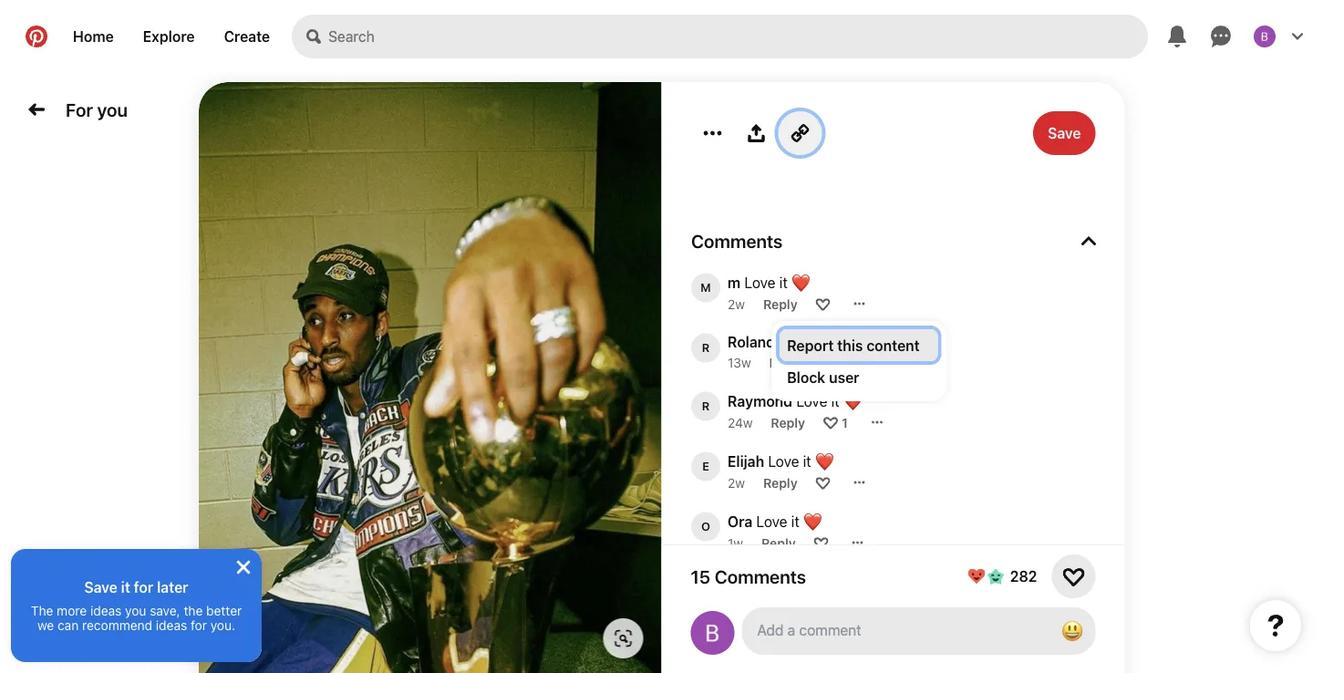 Task type: vqa. For each thing, say whether or not it's contained in the screenshot.
Elijah's REPLY button
yes



Task type: describe. For each thing, give the bounding box(es) containing it.
photo
[[826, 333, 864, 351]]

cj cle jr /rj ray jr/jaron link
[[727, 633, 931, 650]]

home
[[73, 28, 114, 45]]

ray
[[828, 633, 856, 650]]

reply for m
[[763, 296, 797, 311]]

13w
[[727, 355, 751, 370]]

recommend
[[82, 618, 152, 633]]

raymond love it ❤️
[[727, 392, 858, 410]]

😃
[[1061, 618, 1083, 643]]

❤️ for elijah love it ❤️
[[815, 452, 829, 470]]

jr/jaron
[[860, 633, 931, 650]]

it for ora love it ❤️
[[791, 513, 799, 530]]

we
[[37, 618, 54, 633]]

it for s love it ❤️
[[774, 573, 782, 590]]

love for s
[[739, 573, 770, 590]]

❤️ for ora love it ❤️
[[803, 513, 818, 530]]

raymond link
[[727, 392, 792, 410]]

0 vertical spatial for
[[134, 578, 153, 596]]

for
[[66, 99, 93, 120]]

save for save it for later the more ideas you save, the better we can recommend ideas for you.
[[84, 578, 117, 596]]

0 vertical spatial comments
[[691, 230, 782, 251]]

15 comments
[[691, 566, 806, 587]]

the
[[184, 603, 203, 618]]

cj cle jr /rj ray jr/jaron
[[727, 633, 931, 650]]

❤️ for m love it ❤️
[[791, 274, 806, 291]]

later
[[157, 578, 188, 596]]

search icon image
[[307, 29, 321, 44]]

m love it ❤️
[[727, 274, 806, 291]]

create link
[[209, 15, 285, 58]]

expand icon image
[[1081, 233, 1096, 248]]

ora link
[[727, 513, 752, 530]]

2w for m
[[727, 296, 745, 311]]

3
[[840, 355, 848, 370]]

reaction image
[[1063, 565, 1085, 587]]

s link
[[727, 573, 735, 590]]

2w for elijah
[[727, 475, 745, 490]]

love for ora
[[756, 513, 787, 530]]

1 button
[[841, 415, 848, 430]]

save it for later the more ideas you save, the better we can recommend ideas for you.
[[31, 578, 242, 633]]

save for save
[[1048, 124, 1081, 142]]

report this content menu item
[[780, 329, 938, 361]]

react image down ora love it ❤️
[[814, 535, 828, 550]]

m
[[727, 274, 740, 291]]

reply button down "s love it ❤️"
[[763, 595, 798, 610]]

content
[[867, 337, 920, 354]]

rolando image
[[691, 333, 720, 363]]

explore
[[143, 28, 195, 45]]

cj cle jr /rj ray jr/jaron image
[[691, 633, 720, 662]]

0 vertical spatial react image
[[815, 296, 830, 311]]

1w
[[727, 535, 743, 550]]

24w
[[727, 415, 752, 430]]

reply button for rolando
[[769, 355, 803, 370]]

it for m love it ❤️
[[779, 274, 787, 291]]

s
[[727, 573, 735, 590]]

❤️ for s love it ❤️
[[786, 573, 801, 590]]

rolando great photo rip legend
[[727, 333, 934, 351]]

Add a comment field
[[758, 621, 1039, 638]]

reply down "s love it ❤️"
[[763, 595, 798, 610]]

rolando link
[[727, 333, 784, 351]]

user
[[829, 368, 860, 386]]

react image left 3
[[822, 355, 836, 369]]

ora love it ❤️
[[727, 513, 818, 530]]

/rj
[[802, 633, 824, 650]]

elijah link
[[727, 452, 764, 470]]



Task type: locate. For each thing, give the bounding box(es) containing it.
1 vertical spatial for
[[191, 618, 207, 633]]

rip
[[868, 333, 885, 351]]

reply for ora
[[761, 535, 795, 550]]

love right s link
[[739, 573, 770, 590]]

it for raymond love it ❤️
[[831, 392, 839, 410]]

block user
[[787, 368, 860, 386]]

save
[[1048, 124, 1081, 142], [84, 578, 117, 596]]

1 horizontal spatial save
[[1048, 124, 1081, 142]]

reply down raymond love it ❤️
[[771, 415, 805, 430]]

m link
[[727, 274, 740, 291]]

reply for raymond
[[771, 415, 805, 430]]

2w down m
[[727, 296, 745, 311]]

raymond
[[727, 392, 792, 410]]

react image
[[815, 296, 830, 311], [823, 415, 838, 430]]

4w
[[727, 656, 745, 671]]

love right ora link
[[756, 513, 787, 530]]

s love it ❤️
[[727, 573, 801, 590]]

comments down 1w
[[715, 566, 806, 587]]

❤️ down elijah love it ❤️
[[803, 513, 818, 530]]

it right elijah
[[803, 452, 811, 470]]

the
[[31, 603, 53, 618]]

comments button
[[691, 230, 1096, 251]]

1 horizontal spatial for
[[191, 618, 207, 633]]

you inside 'button'
[[97, 99, 128, 120]]

legend
[[889, 333, 934, 351]]

0 horizontal spatial for
[[134, 578, 153, 596]]

reply button down great
[[769, 355, 803, 370]]

2 2w from the top
[[727, 475, 745, 490]]

home link
[[58, 15, 128, 58]]

love right elijah link
[[768, 452, 799, 470]]

1 2w from the top
[[727, 296, 745, 311]]

raymond image
[[691, 392, 720, 421]]

love for m
[[744, 274, 775, 291]]

can
[[57, 618, 79, 633]]

block
[[787, 368, 826, 386]]

you left save,
[[125, 603, 146, 618]]

Search text field
[[328, 15, 1148, 58]]

ideas
[[90, 603, 122, 618], [156, 618, 187, 633]]

reply down great
[[769, 355, 803, 370]]

react image up rolando great photo rip legend
[[815, 296, 830, 311]]

1 vertical spatial react image
[[823, 415, 838, 430]]

it right s
[[774, 573, 782, 590]]

react image down elijah love it ❤️
[[815, 475, 830, 490]]

ora
[[727, 513, 752, 530]]

reply down jr
[[763, 656, 798, 671]]

❤️
[[791, 274, 806, 291], [843, 392, 858, 410], [815, 452, 829, 470], [803, 513, 818, 530], [786, 573, 801, 590]]

0 vertical spatial save
[[1048, 124, 1081, 142]]

for left later
[[134, 578, 153, 596]]

reply button down ora love it ❤️
[[761, 535, 795, 550]]

for
[[134, 578, 153, 596], [191, 618, 207, 633]]

0 horizontal spatial ideas
[[90, 603, 122, 618]]

it right m link
[[779, 274, 787, 291]]

you inside save it for later the more ideas you save, the better we can recommend ideas for you.
[[125, 603, 146, 618]]

rolando
[[727, 333, 784, 351]]

reply button down elijah love it ❤️
[[763, 475, 797, 490]]

15
[[691, 566, 711, 587]]

explore link
[[128, 15, 209, 58]]

❤️ up great
[[791, 274, 806, 291]]

1 vertical spatial 2w
[[727, 475, 745, 490]]

for you button
[[58, 91, 135, 127]]

reply button for raymond
[[771, 415, 805, 430]]

reply down ora love it ❤️
[[761, 535, 795, 550]]

cj
[[727, 633, 746, 650]]

reply down m love it ❤️
[[763, 296, 797, 311]]

1 horizontal spatial ideas
[[156, 618, 187, 633]]

ideas right more
[[90, 603, 122, 618]]

elijah
[[727, 452, 764, 470]]

love down block at bottom
[[796, 392, 827, 410]]

❤️ up jr
[[786, 573, 801, 590]]

0 vertical spatial you
[[97, 99, 128, 120]]

jr
[[780, 633, 798, 650]]

3 button
[[840, 355, 848, 370]]

cle
[[750, 633, 777, 650]]

better
[[206, 603, 242, 618]]

you right for
[[97, 99, 128, 120]]

it up recommend on the left
[[121, 578, 130, 596]]

0 vertical spatial 2w
[[727, 296, 745, 311]]

2w
[[727, 296, 745, 311], [727, 475, 745, 490]]

save button
[[1033, 111, 1096, 155], [1033, 111, 1096, 155]]

❤️ for raymond love it ❤️
[[843, 392, 858, 410]]

❤️ down raymond love it ❤️
[[815, 452, 829, 470]]

save inside save it for later the more ideas you save, the better we can recommend ideas for you.
[[84, 578, 117, 596]]

elijah image
[[691, 452, 720, 481]]

ora image
[[691, 512, 720, 541]]

reply button down raymond love it ❤️
[[771, 415, 805, 430]]

reply button for ora
[[761, 535, 795, 550]]

elijah love it ❤️
[[727, 452, 829, 470]]

reply for elijah
[[763, 475, 797, 490]]

it for elijah love it ❤️
[[803, 452, 811, 470]]

comments
[[691, 230, 782, 251], [715, 566, 806, 587]]

1 vertical spatial you
[[125, 603, 146, 618]]

ideas down later
[[156, 618, 187, 633]]

create
[[224, 28, 270, 45]]

❤️ up '1' button
[[843, 392, 858, 410]]

love right m link
[[744, 274, 775, 291]]

for left you.
[[191, 618, 207, 633]]

it right ora
[[791, 513, 799, 530]]

love
[[744, 274, 775, 291], [796, 392, 827, 410], [768, 452, 799, 470], [756, 513, 787, 530], [739, 573, 770, 590]]

click to shop image
[[614, 629, 633, 648]]

it down user
[[831, 392, 839, 410]]

282
[[1010, 568, 1037, 585]]

reply button for elijah
[[763, 475, 797, 490]]

more
[[57, 603, 87, 618]]

b0bth3builder2k23 image
[[691, 611, 735, 655]]

1 vertical spatial save
[[84, 578, 117, 596]]

love for raymond
[[796, 392, 827, 410]]

report this content
[[787, 337, 920, 354]]

m image
[[691, 273, 720, 302]]

it inside save it for later the more ideas you save, the better we can recommend ideas for you.
[[121, 578, 130, 596]]

you.
[[210, 618, 235, 633]]

0 horizontal spatial save
[[84, 578, 117, 596]]

reply
[[763, 296, 797, 311], [769, 355, 803, 370], [771, 415, 805, 430], [763, 475, 797, 490], [761, 535, 795, 550], [763, 595, 798, 610], [763, 656, 798, 671]]

great
[[787, 333, 822, 351]]

react image
[[822, 355, 836, 369], [815, 475, 830, 490], [814, 535, 828, 550], [816, 596, 831, 610]]

😃 button
[[742, 607, 1096, 655], [1054, 613, 1090, 649]]

love for elijah
[[768, 452, 799, 470]]

1 vertical spatial comments
[[715, 566, 806, 587]]

comments up m
[[691, 230, 782, 251]]

this
[[838, 337, 863, 354]]

reply button
[[763, 296, 797, 311], [769, 355, 803, 370], [771, 415, 805, 430], [763, 475, 797, 490], [761, 535, 795, 550], [763, 595, 798, 610]]

bob builder image
[[1254, 26, 1276, 47]]

save,
[[150, 603, 180, 618]]

reply button for m
[[763, 296, 797, 311]]

it
[[779, 274, 787, 291], [831, 392, 839, 410], [803, 452, 811, 470], [791, 513, 799, 530], [774, 573, 782, 590], [121, 578, 130, 596]]

2w down elijah link
[[727, 475, 745, 490]]

react image up cj cle jr /rj ray jr/jaron
[[816, 596, 831, 610]]

reply for rolando
[[769, 355, 803, 370]]

for you
[[66, 99, 128, 120]]

you
[[97, 99, 128, 120], [125, 603, 146, 618]]

react image left '1' button
[[823, 415, 838, 430]]

report
[[787, 337, 834, 354]]

1
[[841, 415, 848, 430]]

reply button down m love it ❤️
[[763, 296, 797, 311]]

reply down elijah love it ❤️
[[763, 475, 797, 490]]

s image
[[691, 572, 720, 601]]



